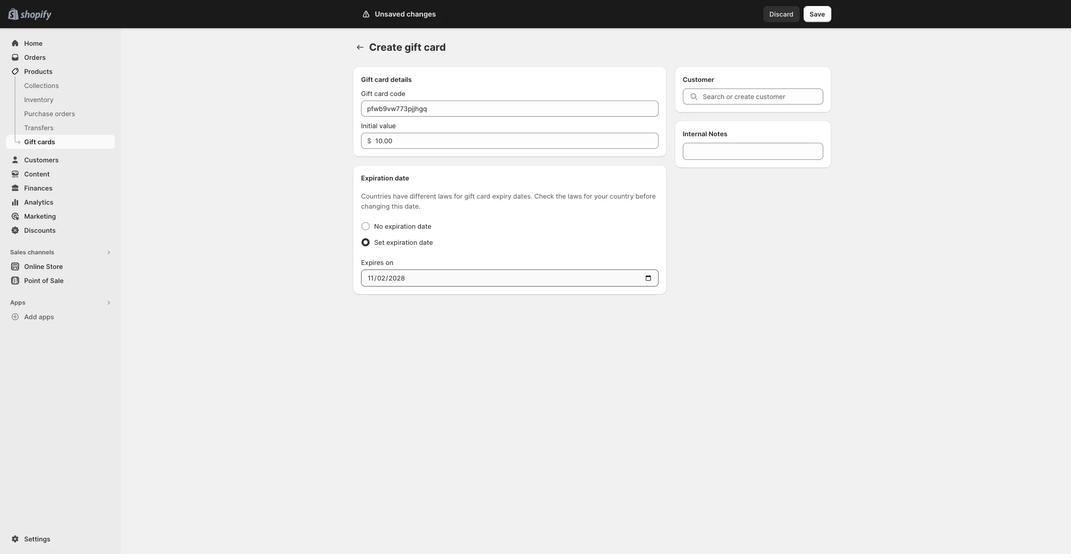 Task type: locate. For each thing, give the bounding box(es) containing it.
for right the different
[[454, 192, 463, 200]]

sales
[[10, 249, 26, 256]]

date.
[[405, 202, 421, 211]]

gift inside gift cards link
[[24, 138, 36, 146]]

save
[[810, 10, 825, 18]]

expiration date
[[361, 174, 409, 182]]

0 vertical spatial expiration
[[385, 223, 416, 231]]

gift
[[405, 41, 422, 53], [464, 192, 475, 200]]

date up have
[[395, 174, 409, 182]]

gift cards
[[24, 138, 55, 146]]

changes
[[407, 10, 436, 18]]

discard link
[[764, 6, 800, 22]]

content link
[[6, 167, 115, 181]]

orders link
[[6, 50, 115, 64]]

gift up gift card code
[[361, 76, 373, 84]]

discard
[[770, 10, 794, 18]]

gift right create
[[405, 41, 422, 53]]

inventory
[[24, 96, 53, 104]]

finances link
[[6, 181, 115, 195]]

transfers
[[24, 124, 54, 132]]

orders
[[55, 110, 75, 118]]

expiration for no
[[385, 223, 416, 231]]

1 vertical spatial gift
[[464, 192, 475, 200]]

sale
[[50, 277, 64, 285]]

1 horizontal spatial gift
[[464, 192, 475, 200]]

card left 'expiry'
[[477, 192, 490, 200]]

1 horizontal spatial laws
[[568, 192, 582, 200]]

marketing
[[24, 213, 56, 221]]

on
[[386, 259, 393, 267]]

1 vertical spatial expiration
[[386, 239, 417, 247]]

gift down gift card details
[[361, 90, 373, 98]]

changing
[[361, 202, 390, 211]]

card
[[424, 41, 446, 53], [375, 76, 389, 84], [374, 90, 388, 98], [477, 192, 490, 200]]

check
[[534, 192, 554, 200]]

Gift card code text field
[[361, 101, 659, 117]]

online
[[24, 263, 44, 271]]

gift left 'expiry'
[[464, 192, 475, 200]]

countries
[[361, 192, 391, 200]]

expiration
[[385, 223, 416, 231], [386, 239, 417, 247]]

card down search
[[424, 41, 446, 53]]

gift left cards
[[24, 138, 36, 146]]

sales channels
[[10, 249, 54, 256]]

collections link
[[6, 79, 115, 93]]

country
[[610, 192, 634, 200]]

Initial value text field
[[375, 133, 659, 149]]

value
[[379, 122, 396, 130]]

date down no expiration date
[[419, 239, 433, 247]]

gift cards link
[[6, 135, 115, 149]]

1 horizontal spatial for
[[584, 192, 592, 200]]

add apps
[[24, 313, 54, 321]]

for
[[454, 192, 463, 200], [584, 192, 592, 200]]

transfers link
[[6, 121, 115, 135]]

0 horizontal spatial laws
[[438, 192, 452, 200]]

create gift card
[[369, 41, 446, 53]]

1 vertical spatial date
[[417, 223, 431, 231]]

gift
[[361, 76, 373, 84], [361, 90, 373, 98], [24, 138, 36, 146]]

laws right the different
[[438, 192, 452, 200]]

add apps button
[[6, 310, 115, 324]]

cards
[[37, 138, 55, 146]]

gift card details
[[361, 76, 412, 84]]

2 vertical spatial gift
[[24, 138, 36, 146]]

None text field
[[683, 143, 823, 160]]

orders
[[24, 53, 46, 61]]

2 vertical spatial date
[[419, 239, 433, 247]]

purchase orders link
[[6, 107, 115, 121]]

card down gift card details
[[374, 90, 388, 98]]

internal notes
[[683, 130, 728, 138]]

gift for gift card code
[[361, 90, 373, 98]]

for left your
[[584, 192, 592, 200]]

1 laws from the left
[[438, 192, 452, 200]]

expiration up "set expiration date"
[[385, 223, 416, 231]]

0 horizontal spatial for
[[454, 192, 463, 200]]

customers link
[[6, 153, 115, 167]]

search button
[[411, 6, 653, 22]]

code
[[390, 90, 406, 98]]

the
[[556, 192, 566, 200]]

gift for gift cards
[[24, 138, 36, 146]]

1 vertical spatial gift
[[361, 90, 373, 98]]

online store
[[24, 263, 63, 271]]

laws right 'the'
[[568, 192, 582, 200]]

date down date.
[[417, 223, 431, 231]]

0 vertical spatial gift
[[361, 76, 373, 84]]

initial
[[361, 122, 378, 130]]

gift inside countries have different laws for gift card expiry dates. check the laws for your country before changing this date.
[[464, 192, 475, 200]]

laws
[[438, 192, 452, 200], [568, 192, 582, 200]]

expiration down no expiration date
[[386, 239, 417, 247]]

gift card code
[[361, 90, 406, 98]]

store
[[46, 263, 63, 271]]

have
[[393, 192, 408, 200]]

analytics link
[[6, 195, 115, 210]]

settings link
[[6, 533, 115, 547]]

date for no expiration date
[[417, 223, 431, 231]]

0 vertical spatial gift
[[405, 41, 422, 53]]

marketing link
[[6, 210, 115, 224]]

card up gift card code
[[375, 76, 389, 84]]

analytics
[[24, 198, 53, 206]]



Task type: describe. For each thing, give the bounding box(es) containing it.
details
[[390, 76, 412, 84]]

dates.
[[513, 192, 532, 200]]

no
[[374, 223, 383, 231]]

apps
[[39, 313, 54, 321]]

inventory link
[[6, 93, 115, 107]]

expiration
[[361, 174, 393, 182]]

sales channels button
[[6, 246, 115, 260]]

search
[[428, 10, 449, 18]]

this
[[392, 202, 403, 211]]

collections
[[24, 82, 59, 90]]

Expires on date field
[[361, 270, 659, 287]]

expiration for set
[[386, 239, 417, 247]]

2 for from the left
[[584, 192, 592, 200]]

shopify image
[[20, 10, 51, 21]]

products link
[[6, 64, 115, 79]]

point of sale link
[[6, 274, 115, 288]]

expires
[[361, 259, 384, 267]]

point
[[24, 277, 40, 285]]

home link
[[6, 36, 115, 50]]

purchase
[[24, 110, 53, 118]]

unsaved
[[375, 10, 405, 18]]

add
[[24, 313, 37, 321]]

home
[[24, 39, 43, 47]]

products
[[24, 67, 53, 76]]

before
[[636, 192, 656, 200]]

countries have different laws for gift card expiry dates. check the laws for your country before changing this date.
[[361, 192, 656, 211]]

finances
[[24, 184, 52, 192]]

apps
[[10, 299, 25, 307]]

different
[[410, 192, 436, 200]]

discounts
[[24, 227, 56, 235]]

expires on
[[361, 259, 393, 267]]

content
[[24, 170, 50, 178]]

settings
[[24, 536, 50, 544]]

create
[[369, 41, 402, 53]]

initial value
[[361, 122, 396, 130]]

purchase orders
[[24, 110, 75, 118]]

expiry
[[492, 192, 511, 200]]

point of sale
[[24, 277, 64, 285]]

customer
[[683, 76, 714, 84]]

internal
[[683, 130, 707, 138]]

$
[[367, 137, 371, 145]]

apps button
[[6, 296, 115, 310]]

no expiration date
[[374, 223, 431, 231]]

unsaved changes
[[375, 10, 436, 18]]

set expiration date
[[374, 239, 433, 247]]

discounts link
[[6, 224, 115, 238]]

1 for from the left
[[454, 192, 463, 200]]

gift for gift card details
[[361, 76, 373, 84]]

0 horizontal spatial gift
[[405, 41, 422, 53]]

online store link
[[6, 260, 115, 274]]

save button
[[804, 6, 831, 22]]

Search or create customer text field
[[703, 89, 823, 105]]

point of sale button
[[0, 274, 121, 288]]

0 vertical spatial date
[[395, 174, 409, 182]]

of
[[42, 277, 48, 285]]

date for set expiration date
[[419, 239, 433, 247]]

online store button
[[0, 260, 121, 274]]

channels
[[28, 249, 54, 256]]

your
[[594, 192, 608, 200]]

customers
[[24, 156, 59, 164]]

set
[[374, 239, 385, 247]]

2 laws from the left
[[568, 192, 582, 200]]

notes
[[709, 130, 728, 138]]

card inside countries have different laws for gift card expiry dates. check the laws for your country before changing this date.
[[477, 192, 490, 200]]



Task type: vqa. For each thing, say whether or not it's contained in the screenshot.
the bottommost and
no



